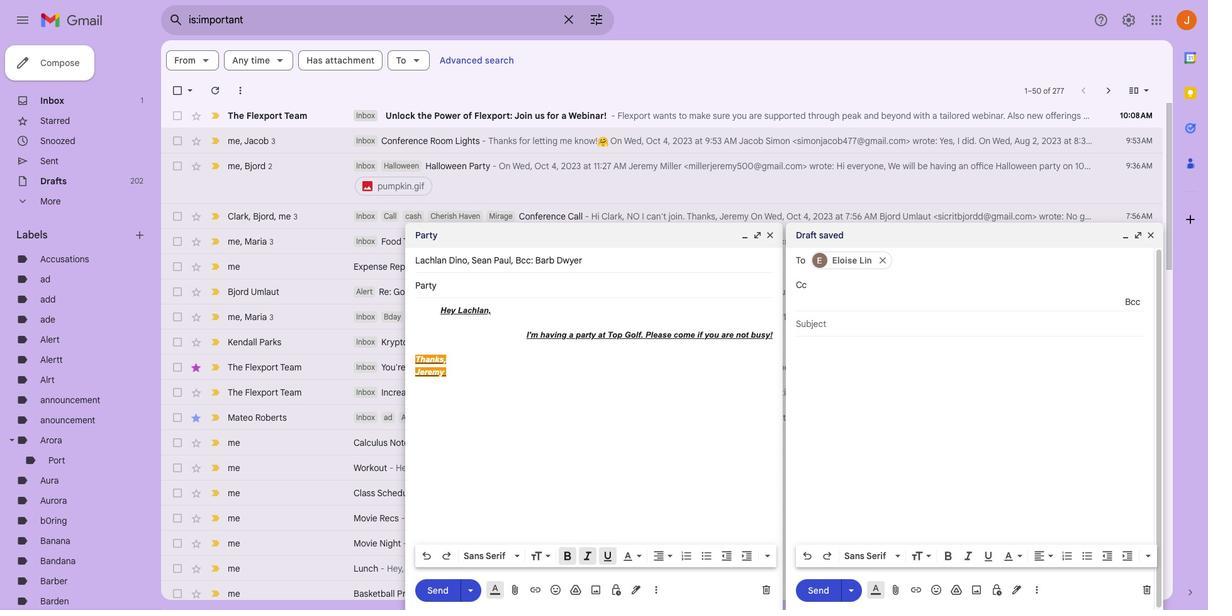 Task type: vqa. For each thing, say whether or not it's contained in the screenshot.
the Cheers,
yes



Task type: describe. For each thing, give the bounding box(es) containing it.
listings
[[773, 387, 801, 398]]

1 vertical spatial 2
[[789, 412, 793, 424]]

inbox inside inbox kryptogram
[[356, 337, 375, 347]]

press delete to remove this chip image
[[877, 255, 889, 266]]

2 we from the left
[[709, 286, 720, 298]]

than
[[1193, 312, 1208, 323]]

you left want
[[429, 463, 443, 474]]

toggle confidential mode image for italic ‪(⌘i)‬ image
[[991, 584, 1003, 597]]

2 vertical spatial pm
[[789, 312, 802, 323]]

press delete to remove this chip element
[[877, 255, 889, 266]]

aurora inside labels navigation
[[40, 495, 67, 507]]

0 horizontal spatial hey
[[437, 337, 453, 348]]

settings image
[[1122, 13, 1137, 28]]

subject field for pop out image for message body text field
[[796, 318, 1144, 330]]

0 horizontal spatial by
[[441, 387, 450, 398]]

2 vertical spatial will
[[718, 387, 731, 398]]

9:36 am
[[1126, 161, 1153, 171]]

1 50 of 277
[[1025, 86, 1065, 95]]

to inside the draft saved dialog
[[796, 255, 806, 266]]

9:53 am
[[1127, 136, 1153, 145]]

wrote: inside cell
[[810, 160, 834, 172]]

0 horizontal spatial jacob
[[244, 135, 269, 146]]

labels navigation
[[0, 40, 161, 611]]

0 vertical spatial <mariaaawilliams@gmail.com>
[[781, 236, 902, 247]]

1 horizontal spatial jacob
[[739, 135, 764, 147]]

minimize image for pop out image for message body text field
[[1121, 230, 1131, 240]]

1 vertical spatial cheers,
[[646, 588, 677, 600]]

0 vertical spatial thanks,
[[687, 211, 718, 222]]

barden link
[[40, 596, 69, 607]]

sep 11 for hey, who wants to grab lunch? best, jer
[[1132, 564, 1153, 573]]

lin
[[860, 256, 872, 266]]

peak
[[842, 110, 862, 121]]

office
[[971, 160, 994, 172]]

0 horizontal spatial call
[[384, 211, 397, 221]]

changes
[[1056, 412, 1090, 424]]

your left fast
[[542, 387, 559, 398]]

at left the pm.
[[778, 412, 786, 424]]

0 vertical spatial know
[[672, 362, 693, 373]]

at left 10:24
[[1000, 286, 1008, 298]]

- right recs
[[401, 513, 405, 524]]

of right power
[[463, 110, 472, 121]]

expense
[[354, 261, 388, 273]]

2 join from the left
[[1169, 110, 1186, 121]]

flexport up me , jacob 3
[[247, 110, 282, 121]]

1 we from the left
[[596, 286, 608, 298]]

, right merchant in the right bottom of the page
[[1024, 387, 1026, 398]]

at left my
[[477, 538, 485, 549]]

2023 inside cell
[[561, 160, 581, 172]]

to inside dropdown button
[[396, 55, 406, 66]]

times!
[[945, 362, 969, 373]]

1 abyss, from the left
[[569, 286, 594, 298]]

bold ‪(⌘b)‬ image for italic ‪(⌘i)‬ icon
[[561, 550, 574, 563]]

1 vertical spatial thanks,
[[700, 261, 730, 273]]

1 horizontal spatial jeremy,
[[1030, 312, 1061, 323]]

0 vertical spatial send
[[495, 261, 514, 273]]

16 row from the top
[[161, 506, 1163, 531]]

flexport right webinar!
[[618, 110, 651, 121]]

roberts
[[255, 412, 287, 424]]

don't
[[1121, 362, 1142, 373]]

, right "clark"
[[274, 211, 276, 222]]

redo ‪(⌘y)‬ image for undo ‪(⌘z)‬ icon
[[441, 550, 453, 563]]

banana
[[40, 536, 70, 547]]

hi left mateo,
[[426, 261, 434, 273]]

a left webinar!
[[562, 110, 567, 121]]

am right 7:56
[[864, 211, 878, 222]]

🤗 image
[[598, 137, 608, 147]]

toggle confidential mode image for italic ‪(⌘i)‬ icon
[[610, 584, 622, 597]]

was
[[1125, 211, 1141, 222]]

on tue, oct 3, 2023 at 4:00 pm maria williams <mariaaawilliams@gmail.com> wrote: hey jeremy, i personally love a food truck called the taco zone truck.
[[592, 236, 1208, 247]]

1 join from the left
[[515, 110, 533, 121]]

- right the lunch
[[381, 563, 385, 575]]

you up movie night - hey, movie night at my place tomorrow. cheers,
[[440, 513, 455, 524]]

0 horizontal spatial wants
[[426, 563, 450, 575]]

recs
[[380, 513, 399, 524]]

2 vertical spatial 4,
[[804, 211, 811, 222]]

1 horizontal spatial have
[[1043, 387, 1062, 398]]

time
[[251, 55, 270, 66]]

these special badges will help your listings stand out and attract more shoppers. a dear merchant , we have great news - you've successfully con
[[629, 387, 1208, 398]]

wed, right 🤗 icon
[[624, 135, 644, 147]]

movie night - hey, movie night at my place tomorrow. cheers,
[[354, 538, 599, 549]]

1 vertical spatial send
[[527, 362, 546, 373]]

advanced search button
[[435, 49, 519, 72]]

halloween for halloween party - on wed, oct 4, 2023 at 11:27 am jeremy miller <millerjeremy500@gmail.com> wrote: hi everyone, we will be having an office halloween party on 10/31. please submit your costume
[[426, 160, 467, 172]]

flexport down kendall parks
[[245, 362, 278, 373]]

thanks
[[489, 135, 517, 147]]

from button
[[166, 50, 219, 70]]

sans for insert link ‪(⌘k)‬ image's sans serif option
[[464, 551, 484, 562]]

1 vertical spatial umlaut
[[251, 286, 279, 298]]

mon,
[[928, 286, 947, 298]]

aura
[[40, 475, 59, 487]]

8:30
[[1074, 135, 1092, 147]]

0 horizontal spatial i
[[642, 211, 644, 222]]

underline ‪(⌘u)‬ image for italic ‪(⌘i)‬ image
[[982, 551, 995, 563]]

refresh image
[[209, 84, 222, 97]]

tue, oct 3, 2023, 12:01 pm element
[[1134, 311, 1153, 324]]

best, for jer
[[547, 463, 567, 474]]

there,
[[1095, 362, 1119, 373]]

you inside message body text box
[[705, 330, 719, 340]]

1 vertical spatial jer
[[534, 563, 547, 575]]

attachment
[[325, 55, 375, 66]]

of right gorge
[[421, 286, 429, 298]]

gmail image
[[40, 8, 109, 33]]

on wed, oct 4, 2023 at 9:53 am jacob simon <simonjacob477@gmail.com> wrote: yes, i did. on wed, aug 2, 2023 at 8:30 pm jeremy miller <millerjerem
[[608, 135, 1208, 147]]

your right help at the right bottom of page
[[753, 387, 770, 398]]

your right the 'it,'
[[705, 362, 723, 373]]

at inside cell
[[583, 160, 591, 172]]

0 vertical spatial team
[[284, 110, 307, 121]]

- right night
[[403, 538, 407, 549]]

truck.
[[1183, 236, 1208, 247]]

an
[[959, 160, 969, 172]]

you right see
[[542, 588, 556, 600]]

we for halloween party - on wed, oct 4, 2023 at 11:27 am jeremy miller <millerjeremy500@gmail.com> wrote: hi everyone, we will be having an office halloween party on 10/31. please submit your costume
[[888, 160, 901, 172]]

more
[[40, 196, 61, 207]]

0 horizontal spatial do
[[415, 463, 426, 474]]

cc link
[[796, 279, 807, 291]]

james
[[1049, 286, 1075, 298]]

the left jungle
[[431, 286, 444, 298]]

indent less ‪(⌘[)‬ image for indent more ‪(⌘])‬ icon
[[721, 550, 733, 563]]

insert files using drive image for italic ‪(⌘i)‬ image
[[950, 584, 963, 597]]

6 row from the top
[[161, 254, 1163, 279]]

1 row from the top
[[161, 103, 1208, 128]]

add
[[40, 294, 56, 305]]

alrt link
[[40, 374, 55, 386]]

will inside cell
[[903, 160, 916, 172]]

2023 right 11,
[[978, 286, 998, 298]]

make
[[689, 110, 711, 121]]

come for from
[[496, 286, 518, 298]]

beyond
[[882, 110, 911, 121]]

3 inside clark , bjord , me 3
[[294, 212, 298, 221]]

- right trucks in the left of the page
[[432, 236, 436, 247]]

- right jungle
[[475, 286, 479, 298]]

dialog containing sans serif
[[405, 223, 783, 611]]

practice
[[397, 588, 430, 600]]

wed, down <millerjeremy500@gmail.com>
[[765, 211, 785, 222]]

of left the ice
[[1120, 312, 1128, 323]]

hi left john,
[[565, 412, 573, 424]]

lunch
[[354, 563, 378, 575]]

and right peak at the top right of page
[[864, 110, 879, 121]]

0 horizontal spatial tomorrow.
[[526, 538, 566, 549]]

sep for third row from the bottom of the main content containing from
[[1132, 539, 1146, 548]]

flexport up mateo roberts
[[245, 387, 278, 398]]

11,
[[967, 286, 976, 298]]

insert link ‪(⌘k)‬ image
[[529, 584, 542, 597]]

arora link
[[40, 435, 62, 446]]

and up 8:30
[[1084, 110, 1099, 121]]

1 horizontal spatial i
[[958, 135, 960, 147]]

ad inside row
[[384, 413, 393, 422]]

come for if
[[674, 330, 695, 340]]

the down james
[[1063, 312, 1078, 323]]

maria down interval
[[804, 312, 826, 323]]

you
[[468, 337, 482, 348]]

inbox inside inbox conference room lights
[[356, 136, 375, 145]]

1 horizontal spatial tomorrow
[[738, 412, 776, 424]]

hi left clark,
[[592, 211, 600, 222]]

idea
[[1106, 211, 1123, 222]]

10 row from the top
[[161, 355, 1208, 380]]

hey, up undo ‪(⌘z)‬ icon
[[410, 538, 427, 549]]

oct right 🤗 icon
[[646, 135, 661, 147]]

wed, inside cell
[[513, 160, 533, 172]]

undo ‪(⌘z)‬ image
[[420, 550, 433, 563]]

more image
[[234, 84, 247, 97]]

insert signature image for italic ‪(⌘i)‬ image "toggle confidential mode" icon
[[1011, 584, 1023, 597]]

2 horizontal spatial halloween
[[996, 160, 1037, 172]]

inbox unlock the power of flexport: join us for a webinar! - flexport wants to make sure you are supported through peak and beyond with a tailored webinar. also new offerings and features! eguide join us pr
[[356, 110, 1208, 121]]

the down kendall parks
[[228, 362, 243, 373]]

costume
[[1178, 160, 1208, 172]]

10:24
[[1011, 286, 1032, 298]]

attract
[[861, 387, 887, 398]]

0 vertical spatial wants
[[653, 110, 677, 121]]

sep 11 for hey, movie night at my place tomorrow. cheers,
[[1132, 539, 1153, 548]]

redo ‪(⌘y)‬ image for undo ‪(⌘z)‬ image
[[821, 550, 834, 563]]

discard draft ‪(⌘⇧d)‬ image
[[1141, 584, 1154, 597]]

wrote: up 'mon,'
[[904, 236, 929, 247]]

to left see
[[515, 588, 523, 600]]

clear search image
[[556, 7, 582, 32]]

you're
[[381, 362, 406, 373]]

bjord down me , jacob 3
[[245, 160, 266, 172]]

inbox conference room lights
[[356, 135, 480, 147]]

your inside cell
[[1158, 160, 1176, 172]]

- right webinar!
[[611, 110, 615, 121]]

2 abyss, from the left
[[664, 286, 689, 298]]

row containing clark
[[161, 204, 1208, 229]]

3 sep 11 from the top
[[1132, 589, 1153, 599]]

tags
[[581, 387, 599, 398]]

insert emoji ‪(⌘⇧2)‬ image for insert link ‪(⌘k)‬ icon on the right
[[930, 584, 943, 597]]

a right the from at the top left of the page
[[541, 286, 546, 298]]

of right "50"
[[1044, 86, 1051, 95]]

2 horizontal spatial jer
[[679, 588, 692, 600]]

the right is
[[626, 412, 639, 424]]

2 kryptogram from the left
[[544, 337, 591, 348]]

0 horizontal spatial williams
[[746, 236, 778, 247]]

8 row from the top
[[161, 305, 1208, 330]]

halloween for halloween
[[384, 161, 419, 171]]

fast
[[562, 387, 579, 398]]

you right "before"
[[656, 362, 670, 373]]

alert for alert re: gorge of the jungle - we come from a dark abyss, we end in a dark abyss, and we call the luminous interval life. nikos kazantzakis on mon, sep 11, 2023 at 10:24 am james peterson <ja
[[356, 287, 373, 296]]

oct inside cell
[[535, 160, 549, 172]]

def
[[514, 236, 528, 247]]

row containing kendall parks
[[161, 330, 1163, 355]]

1 horizontal spatial do
[[427, 513, 438, 524]]

at left 7:56
[[835, 211, 843, 222]]

love
[[1029, 236, 1046, 247]]

1 inventory from the left
[[568, 362, 605, 373]]

has attachment button
[[298, 50, 383, 70]]

on right 🤗 icon
[[611, 135, 622, 147]]

dear
[[962, 387, 981, 398]]

ad link
[[40, 274, 50, 285]]

0 vertical spatial are
[[749, 110, 762, 121]]

2 vertical spatial i
[[981, 236, 984, 247]]

at left practice
[[558, 588, 566, 600]]

1 vertical spatial have
[[457, 513, 476, 524]]

11 row from the top
[[161, 380, 1208, 405]]

insert emoji ‪(⌘⇧2)‬ image for insert link ‪(⌘k)‬ image
[[549, 584, 562, 597]]

hey, left who
[[387, 563, 404, 575]]

more formatting options image for formatting options toolbar within the the draft saved dialog
[[1142, 550, 1155, 563]]

1 vertical spatial <mariaaawilliams@gmail.com>
[[863, 312, 984, 323]]

2 horizontal spatial pm
[[1094, 135, 1107, 147]]

please right the pm.
[[813, 412, 839, 424]]

1 kendall from the left
[[228, 337, 257, 348]]

0 horizontal spatial in
[[627, 286, 634, 298]]

the right call
[[739, 286, 752, 298]]

any time button
[[224, 50, 293, 70]]

ad inside labels navigation
[[40, 274, 50, 285]]

underline ‪(⌘u)‬ image for italic ‪(⌘i)‬ icon
[[602, 551, 614, 563]]

minimize image for message body text box's pop out image
[[740, 230, 750, 240]]

me , maria 3 for food trucks
[[228, 236, 274, 247]]

to left begin
[[1171, 362, 1179, 373]]

3 row from the top
[[161, 154, 1208, 204]]

having inside message body text box
[[540, 330, 567, 340]]

0 horizontal spatial 3,
[[644, 236, 651, 247]]

2 dark from the left
[[644, 286, 662, 298]]

at left 12:01
[[757, 312, 765, 323]]

through
[[808, 110, 840, 121]]

hi john, this is the agenda for our meeting tomorrow at 2 pm. please review it beforehand and let me know if there are any changes or additions. looking forward
[[565, 412, 1208, 424]]

the flexport team for you're
[[228, 362, 302, 373]]

- right report
[[419, 261, 423, 273]]

1 vertical spatial with
[[877, 362, 894, 373]]

1 kryptogram from the left
[[381, 337, 429, 348]]

features!
[[1101, 110, 1136, 121]]

out
[[828, 387, 841, 398]]

mateo,
[[436, 261, 464, 273]]

0 horizontal spatial tue,
[[608, 236, 625, 247]]

1 horizontal spatial it
[[869, 412, 875, 424]]

am inside cell
[[614, 160, 627, 172]]

, for 17th row from the bottom of the main content containing from
[[240, 160, 242, 172]]

to left the make
[[679, 110, 687, 121]]

- sounds yummy! i'll def check it out!
[[430, 236, 582, 247]]

- right lights
[[482, 135, 486, 147]]

insert files using drive image for italic ‪(⌘i)‬ icon
[[570, 584, 582, 597]]

0 horizontal spatial it
[[556, 236, 562, 247]]

looking
[[1144, 412, 1176, 424]]

0 vertical spatial with
[[914, 110, 930, 121]]

11 for lunch - hey, who wants to grab lunch? best, jer
[[1147, 564, 1153, 573]]

0 vertical spatial conference
[[381, 135, 428, 147]]

indent less ‪(⌘[)‬ image for indent more ‪(⌘])‬ image on the bottom right of page
[[1101, 550, 1114, 563]]

toggle split pane mode image
[[1128, 84, 1140, 97]]

to right how
[[516, 362, 524, 373]]

maria right 4:00
[[722, 236, 744, 247]]

support image
[[1094, 13, 1109, 28]]

accusations
[[40, 254, 89, 265]]

am right 9:53
[[724, 135, 737, 147]]

peterson
[[1077, 286, 1113, 298]]

10/31.
[[1076, 160, 1098, 172]]

bjord up kendall parks
[[228, 286, 249, 298]]

advanced search options image
[[584, 7, 609, 32]]

unlock
[[386, 110, 415, 121]]

, for row containing clark
[[249, 211, 251, 222]]

movie up undo ‪(⌘z)‬ icon
[[429, 538, 453, 549]]

1 vertical spatial tomorrow.
[[604, 588, 644, 600]]

banana link
[[40, 536, 70, 547]]

forget
[[1144, 362, 1169, 373]]

2 vertical spatial are
[[1024, 412, 1037, 424]]

barden
[[40, 596, 69, 607]]

to left grab
[[452, 563, 461, 575]]

2 horizontal spatial by
[[610, 261, 619, 273]]

letting for thanks
[[609, 312, 634, 323]]

serif for insert link ‪(⌘k)‬ image's sans serif option
[[486, 551, 506, 562]]

0 horizontal spatial our
[[687, 412, 700, 424]]

snoozed
[[40, 135, 75, 147]]

oct down no
[[627, 236, 641, 247]]

1 horizontal spatial any
[[1039, 412, 1054, 424]]

a right love
[[1048, 236, 1053, 247]]

1 horizontal spatial umlaut
[[903, 211, 931, 222]]

1 vertical spatial any
[[478, 513, 493, 524]]

the down more icon
[[228, 110, 244, 121]]

2023 up draft saved at the top right of page
[[813, 211, 833, 222]]

on up the report
[[594, 236, 606, 247]]

awesome, thanks for letting me know! on tue, oct 3, 2023 at 12:01 pm maria williams <mariaaawilliams@gmail.com> wrote: hey jeremy, the shipment of ice has arrived, than
[[524, 312, 1208, 323]]

0 vertical spatial our
[[896, 362, 909, 373]]

flexport_reverse_logo@2x
[[972, 362, 1082, 373]]

to right want
[[467, 463, 475, 474]]

more options image for numbered list ‪(⌘⇧7)‬ icon
[[653, 584, 660, 597]]

- right practice
[[433, 588, 437, 600]]

wrote: left yes,
[[913, 135, 938, 147]]

news
[[1087, 387, 1108, 398]]

know! for thanks
[[651, 312, 674, 323]]

1 horizontal spatial williams
[[828, 312, 860, 323]]

1 horizontal spatial if
[[993, 412, 998, 424]]

basketball
[[354, 588, 395, 600]]

workout - hey, do you want to workout tonight? best, jer
[[354, 463, 582, 474]]

a
[[954, 387, 960, 398]]

wed, left aug
[[993, 135, 1013, 147]]

0 vertical spatial in
[[1184, 211, 1191, 222]]

at inside message body text box
[[598, 330, 605, 340]]

drafts link
[[40, 176, 67, 187]]

bcc link
[[1125, 296, 1141, 308]]

please down yummy!
[[466, 261, 492, 273]]

delivery
[[912, 362, 943, 373]]

compose button
[[5, 45, 95, 81]]

3 for conference room lights
[[271, 136, 276, 146]]

0 vertical spatial jeremy,
[[948, 236, 979, 247]]

2 horizontal spatial hey
[[1013, 312, 1029, 323]]

the down check
[[531, 261, 544, 273]]

hey, right recs
[[408, 513, 425, 524]]

- inside cell
[[493, 160, 497, 172]]

numbered list ‪(⌘⇧7)‬ image
[[680, 550, 693, 563]]

search mail image
[[165, 9, 188, 31]]

1 horizontal spatial will
[[764, 362, 777, 373]]

night
[[380, 538, 401, 549]]

bjord up on tue, oct 3, 2023 at 4:00 pm maria williams <mariaaawilliams@gmail.com> wrote: hey jeremy, i personally love a food truck called the taco zone truck.
[[880, 211, 901, 222]]

0 vertical spatial jer
[[569, 463, 582, 474]]

sans serif option for insert link ‪(⌘k)‬ image
[[461, 550, 512, 563]]

subject field for message body text box's pop out image
[[415, 279, 773, 292]]

party
[[469, 160, 490, 172]]

am right 10:24
[[1034, 286, 1047, 298]]

aurora inside row
[[401, 413, 424, 422]]

2023 right 2,
[[1042, 135, 1062, 147]]

1 vertical spatial conference
[[519, 211, 566, 222]]

add link
[[40, 294, 56, 305]]

1 horizontal spatial miller
[[1140, 135, 1162, 147]]

know! for thanks
[[575, 135, 598, 147]]

11 for movie night - hey, movie night at my place tomorrow. cheers,
[[1147, 539, 1153, 548]]

0 horizontal spatial we
[[481, 286, 494, 298]]

insert photo image for italic ‪(⌘i)‬ image's insert files using drive image
[[971, 584, 983, 597]]

1 horizontal spatial by
[[488, 387, 498, 398]]

advanced
[[440, 55, 483, 66]]

a right end
[[637, 286, 642, 298]]

7:56 am
[[1127, 211, 1153, 221]]



Task type: locate. For each thing, give the bounding box(es) containing it.
sans for sans serif option in the draft saved dialog
[[845, 551, 865, 562]]

bold ‪(⌘b)‬ image left italic ‪(⌘i)‬ icon
[[561, 550, 574, 563]]

any time
[[232, 55, 270, 66]]

2 11 from the top
[[1147, 564, 1153, 573]]

1 attach files image from the left
[[509, 584, 522, 597]]

1 vertical spatial 11
[[1147, 564, 1153, 573]]

0 horizontal spatial bulleted list ‪(⌘⇧8)‬ image
[[701, 550, 713, 563]]

alert for alert
[[40, 334, 60, 346]]

bold ‪(⌘b)‬ image left italic ‪(⌘i)‬ image
[[942, 550, 955, 563]]

sans right undo ‪(⌘z)‬ image
[[845, 551, 865, 562]]

2 more options image from the left
[[1033, 584, 1041, 597]]

2 sans serif option from the left
[[842, 550, 893, 563]]

bulleted list ‪(⌘⇧8)‬ image for numbered list ‪(⌘⇧7)‬ icon
[[701, 550, 713, 563]]

1 send button from the left
[[415, 579, 461, 602]]

2 pop out image from the left
[[1134, 230, 1144, 240]]

1 insert files using drive image from the left
[[570, 584, 582, 597]]

- left clark,
[[585, 211, 589, 222]]

0 horizontal spatial 2
[[268, 161, 272, 171]]

0 horizontal spatial kendall
[[228, 337, 257, 348]]

1 more options image from the left
[[653, 584, 660, 597]]

be left flying
[[779, 362, 789, 373]]

more formatting options image inside the draft saved dialog
[[1142, 550, 1155, 563]]

2 inside me , bjord 2
[[268, 161, 272, 171]]

wants down undo ‪(⌘z)‬ icon
[[426, 563, 450, 575]]

tue, down alert re: gorge of the jungle - we come from a dark abyss, we end in a dark abyss, and we call the luminous interval life. nikos kazantzakis on mon, sep 11, 2023 at 10:24 am james peterson <ja
[[690, 312, 707, 323]]

send inside the draft saved dialog
[[808, 585, 829, 596]]

jacob up <millerjeremy500@gmail.com>
[[739, 135, 764, 147]]

3 for food trucks
[[270, 237, 274, 246]]

call
[[723, 286, 736, 298]]

0 horizontal spatial 1
[[141, 96, 143, 105]]

are inside message body text box
[[722, 330, 734, 340]]

,
[[240, 135, 242, 146], [240, 160, 242, 172], [249, 211, 251, 222], [274, 211, 276, 222], [240, 236, 242, 247], [240, 311, 242, 323], [1024, 387, 1026, 398]]

team down parks
[[280, 362, 302, 373]]

please
[[1100, 160, 1127, 172], [466, 261, 492, 273], [646, 330, 672, 340], [813, 412, 839, 424]]

maria down clark , bjord , me 3
[[245, 236, 267, 247]]

sans serif for insert link ‪(⌘k)‬ image's sans serif option
[[464, 551, 506, 562]]

send for send button within the draft saved dialog
[[808, 585, 829, 596]]

1 horizontal spatial alert
[[356, 287, 373, 296]]

send for send button associated with redo ‪(⌘y)‬ image related to undo ‪(⌘z)‬ icon
[[427, 585, 449, 596]]

2023 down the make
[[673, 135, 693, 147]]

0 horizontal spatial serif
[[486, 551, 506, 562]]

sure
[[713, 110, 730, 121]]

1 horizontal spatial hey
[[931, 236, 946, 247]]

1 vertical spatial having
[[540, 330, 567, 340]]

1 horizontal spatial are
[[749, 110, 762, 121]]

1 for 1 50 of 277
[[1025, 86, 1028, 95]]

1 horizontal spatial sans serif
[[845, 551, 886, 562]]

None search field
[[161, 5, 614, 35]]

1 inside labels navigation
[[141, 96, 143, 105]]

hey, down the 'notes' on the bottom left
[[396, 463, 413, 474]]

port
[[48, 455, 65, 466]]

1 vertical spatial it
[[869, 412, 875, 424]]

umlaut up parks
[[251, 286, 279, 298]]

the flexport team up me , jacob 3
[[228, 110, 307, 121]]

minimize image
[[740, 230, 750, 240], [1121, 230, 1131, 240]]

1 more formatting options image from the left
[[762, 550, 774, 563]]

2 sans serif from the left
[[845, 551, 886, 562]]

0 horizontal spatial halloween
[[384, 161, 419, 171]]

bandana link
[[40, 556, 76, 567]]

inbox inside cell
[[356, 161, 375, 171]]

1 11 from the top
[[1147, 539, 1153, 548]]

<millerjerem
[[1164, 135, 1208, 147]]

yummy!
[[471, 236, 501, 247]]

1 redo ‪(⌘y)‬ image from the left
[[441, 550, 453, 563]]

send
[[495, 261, 514, 273], [527, 362, 546, 373]]

formatting options toolbar for insert link ‪(⌘k)‬ icon on the right
[[796, 545, 1157, 568]]

18 row from the top
[[161, 556, 1163, 582]]

2 insert signature image from the left
[[1011, 584, 1023, 597]]

please inside cell
[[1100, 160, 1127, 172]]

insert photo image for italic ‪(⌘i)‬ icon's insert files using drive image
[[590, 584, 602, 597]]

None checkbox
[[171, 110, 184, 122], [171, 160, 184, 172], [171, 210, 184, 223], [171, 235, 184, 248], [171, 336, 184, 349], [171, 361, 184, 374], [171, 386, 184, 399], [171, 412, 184, 424], [171, 437, 184, 449], [171, 487, 184, 500], [171, 512, 184, 525], [171, 538, 184, 550], [171, 110, 184, 122], [171, 160, 184, 172], [171, 210, 184, 223], [171, 235, 184, 248], [171, 336, 184, 349], [171, 361, 184, 374], [171, 386, 184, 399], [171, 412, 184, 424], [171, 437, 184, 449], [171, 487, 184, 500], [171, 512, 184, 525], [171, 538, 184, 550]]

attach files image
[[509, 584, 522, 597], [890, 584, 903, 597]]

off
[[816, 362, 827, 373]]

best,
[[626, 337, 646, 348], [547, 463, 567, 474], [512, 563, 532, 575]]

subject field down 11,
[[796, 318, 1144, 330]]

1 horizontal spatial letting
[[609, 312, 634, 323]]

0 horizontal spatial formatting options toolbar
[[415, 545, 777, 568]]

1 horizontal spatial insert signature image
[[1011, 584, 1023, 597]]

1 horizontal spatial 3,
[[726, 312, 733, 323]]

i'm
[[527, 330, 538, 340]]

and left call
[[692, 286, 707, 298]]

alertt link
[[40, 354, 63, 366]]

toggle confidential mode image
[[610, 584, 622, 597], [991, 584, 1003, 597]]

bcc
[[1125, 296, 1141, 308]]

do
[[415, 463, 426, 474], [427, 513, 438, 524]]

4, inside cell
[[552, 160, 559, 172]]

0 vertical spatial having
[[930, 160, 957, 172]]

2 formatting options toolbar from the left
[[796, 545, 1157, 568]]

row containing bjord umlaut
[[161, 279, 1163, 305]]

any left movie
[[478, 513, 493, 524]]

italic ‪(⌘i)‬ image
[[582, 550, 594, 563]]

insert emoji ‪(⌘⇧2)‬ image right insert link ‪(⌘k)‬ image
[[549, 584, 562, 597]]

is
[[617, 412, 623, 424]]

top
[[608, 330, 622, 340]]

we for these special badges will help your listings stand out and attract more shoppers. a dear merchant , we have great news - you've successfully con
[[1028, 387, 1040, 398]]

1 horizontal spatial know!
[[651, 312, 674, 323]]

simon
[[766, 135, 791, 147]]

0 horizontal spatial come
[[496, 286, 518, 298]]

2 sep 11 from the top
[[1132, 564, 1153, 573]]

come right 'golf.'
[[674, 330, 695, 340]]

pop out image for message body text field
[[1134, 230, 1144, 240]]

1 horizontal spatial ad
[[384, 413, 393, 422]]

movie recs - hey, do you have any movie recommendations? thanks, jeremy
[[354, 513, 661, 524]]

team for increase
[[280, 387, 302, 398]]

2 vertical spatial the flexport team
[[228, 387, 302, 398]]

movie for movie night - hey, movie night at my place tomorrow. cheers,
[[354, 538, 377, 549]]

0 horizontal spatial tomorrow
[[622, 261, 660, 273]]

0 horizontal spatial letting
[[533, 135, 558, 147]]

17 row from the top
[[161, 531, 1163, 556]]

1 serif from the left
[[486, 551, 506, 562]]

letting down "us"
[[533, 135, 558, 147]]

inbox inside inbox food trucks
[[356, 237, 375, 246]]

1 vertical spatial know
[[970, 412, 991, 424]]

come inside row
[[496, 286, 518, 298]]

we down flexport_reverse_logo@2x
[[1028, 387, 1040, 398]]

3 the flexport team from the top
[[228, 387, 302, 398]]

will left help at the right bottom of page
[[718, 387, 731, 398]]

send button for redo ‪(⌘y)‬ image related to undo ‪(⌘z)‬ icon
[[415, 579, 461, 602]]

insert photo image inside dialog
[[590, 584, 602, 597]]

underline ‪(⌘u)‬ image inside the draft saved dialog
[[982, 551, 995, 563]]

by right the report
[[610, 261, 619, 273]]

2 attach files image from the left
[[890, 584, 903, 597]]

1 sans from the left
[[464, 551, 484, 562]]

9 row from the top
[[161, 330, 1163, 355]]

anouncement
[[40, 415, 95, 426]]

our left meeting at bottom
[[687, 412, 700, 424]]

1 send from the left
[[427, 585, 449, 596]]

it right review at the right bottom of page
[[869, 412, 875, 424]]

1 insert signature image from the left
[[630, 584, 643, 597]]

at left 11:27
[[583, 160, 591, 172]]

jeremy, down "<sicritbjordd@gmail.com>"
[[948, 236, 979, 247]]

in right end
[[627, 286, 634, 298]]

277
[[1053, 86, 1065, 95]]

here's
[[470, 362, 495, 373]]

1 horizontal spatial pop out image
[[1134, 230, 1144, 240]]

dialog
[[405, 223, 783, 611]]

1 more send options image from the left
[[464, 584, 477, 597]]

sans
[[464, 551, 484, 562], [845, 551, 865, 562]]

to
[[396, 55, 406, 66], [796, 255, 806, 266]]

2 insert photo image from the left
[[971, 584, 983, 597]]

1 vertical spatial our
[[687, 412, 700, 424]]

more send options image for send button associated with redo ‪(⌘y)‬ image related to undo ‪(⌘z)‬ icon
[[464, 584, 477, 597]]

Message Body text field
[[796, 343, 1144, 580]]

listen.
[[600, 337, 624, 348]]

re:
[[379, 286, 391, 298]]

pop out image for message body text box
[[753, 230, 763, 240]]

3 11 from the top
[[1147, 589, 1153, 599]]

<mariaaawilliams@gmail.com> up eloise
[[781, 236, 902, 247]]

3 for ice shipment
[[270, 312, 274, 322]]

0 vertical spatial the flexport team
[[228, 110, 307, 121]]

close image for pop out image for message body text field
[[1146, 230, 1156, 240]]

we up the ice shipment
[[481, 286, 494, 298]]

1 horizontal spatial send
[[527, 362, 546, 373]]

1 horizontal spatial with
[[914, 110, 930, 121]]

the flexport team for increase
[[228, 387, 302, 398]]

0 horizontal spatial insert photo image
[[590, 584, 602, 597]]

cell
[[354, 160, 1208, 198], [1118, 261, 1163, 273], [1118, 361, 1163, 374], [1118, 386, 1163, 399], [1118, 412, 1163, 424], [1118, 437, 1163, 449], [1118, 462, 1163, 475], [1118, 487, 1163, 500], [1118, 512, 1163, 525]]

miller inside cell
[[660, 160, 682, 172]]

row
[[161, 103, 1208, 128], [161, 128, 1208, 154], [161, 154, 1208, 204], [161, 204, 1208, 229], [161, 229, 1208, 254], [161, 254, 1163, 279], [161, 279, 1163, 305], [161, 305, 1208, 330], [161, 330, 1163, 355], [161, 355, 1208, 380], [161, 380, 1208, 405], [161, 405, 1208, 431], [161, 431, 1163, 456], [161, 456, 1163, 481], [161, 481, 1163, 506], [161, 506, 1163, 531], [161, 531, 1163, 556], [161, 556, 1163, 582], [161, 582, 1163, 607]]

undo ‪(⌘z)‬ image
[[801, 550, 814, 563]]

at left 8:30
[[1064, 135, 1072, 147]]

2 inventory from the left
[[725, 362, 762, 373]]

me , maria 3
[[228, 236, 274, 247], [228, 311, 274, 323]]

know
[[672, 362, 693, 373], [970, 412, 991, 424]]

call
[[568, 211, 583, 222], [384, 211, 397, 221]]

ad up "calculus notes"
[[384, 413, 393, 422]]

0 horizontal spatial insert signature image
[[630, 584, 643, 597]]

bold ‪(⌘b)‬ image for italic ‪(⌘i)‬ image
[[942, 550, 955, 563]]

, for 5th row from the top
[[240, 236, 242, 247]]

there
[[1001, 412, 1022, 424]]

1 horizontal spatial tue,
[[690, 312, 707, 323]]

12 row from the top
[[161, 405, 1208, 431]]

to down search mail text field
[[396, 55, 406, 66]]

party inside message body text box
[[576, 330, 596, 340]]

me , bjord 2
[[228, 160, 272, 172]]

us
[[1188, 110, 1198, 121]]

3 left zone
[[1149, 237, 1153, 246]]

sep for 1st row from the bottom
[[1132, 589, 1146, 599]]

if inside message body text box
[[697, 330, 702, 340]]

0 horizontal spatial pm
[[707, 236, 719, 247]]

advanced search
[[440, 55, 514, 66]]

flying
[[792, 362, 813, 373]]

13 row from the top
[[161, 431, 1163, 456]]

2 more formatting options image from the left
[[1142, 550, 1155, 563]]

2 send button from the left
[[796, 579, 842, 602]]

0 horizontal spatial aurora
[[40, 495, 67, 507]]

class schedule
[[354, 488, 415, 499]]

2 send from the left
[[808, 585, 829, 596]]

i'm having a party at top golf. please come if you are not busy!
[[527, 330, 773, 340]]

insert signature image
[[630, 584, 643, 597], [1011, 584, 1023, 597]]

more send options image for send button within the draft saved dialog
[[845, 584, 858, 597]]

insert link ‪(⌘k)‬ image
[[910, 584, 923, 597]]

main content
[[161, 40, 1208, 611]]

formatting options toolbar inside the draft saved dialog
[[796, 545, 1157, 568]]

0 vertical spatial we
[[888, 160, 901, 172]]

begin
[[1181, 362, 1204, 373]]

1 horizontal spatial 2
[[789, 412, 793, 424]]

with right shelves
[[877, 362, 894, 373]]

sans serif option inside the draft saved dialog
[[842, 550, 893, 563]]

, for eighth row
[[240, 311, 242, 323]]

0 vertical spatial hey
[[931, 236, 946, 247]]

we left call
[[709, 286, 720, 298]]

alert up alertt on the left bottom of page
[[40, 334, 60, 346]]

4 row from the top
[[161, 204, 1208, 229]]

0 horizontal spatial bold ‪(⌘b)‬ image
[[561, 550, 574, 563]]

0 horizontal spatial jeremy,
[[948, 236, 979, 247]]

letting up top
[[609, 312, 634, 323]]

are left not
[[722, 330, 734, 340]]

close image for message body text box's pop out image
[[765, 230, 775, 240]]

1 vertical spatial 3,
[[726, 312, 733, 323]]

jeremy inside cell
[[629, 160, 658, 172]]

more formatting options image for insert link ‪(⌘k)‬ image's formatting options toolbar
[[762, 550, 774, 563]]

redo ‪(⌘y)‬ image right undo ‪(⌘z)‬ image
[[821, 550, 834, 563]]

0 vertical spatial party
[[1040, 160, 1061, 172]]

None checkbox
[[171, 84, 184, 97], [171, 135, 184, 147], [171, 261, 184, 273], [171, 286, 184, 298], [171, 311, 184, 324], [171, 462, 184, 475], [171, 563, 184, 575], [171, 588, 184, 600], [171, 84, 184, 97], [171, 135, 184, 147], [171, 261, 184, 273], [171, 286, 184, 298], [171, 311, 184, 324], [171, 462, 184, 475], [171, 563, 184, 575], [171, 588, 184, 600]]

1 minimize image from the left
[[740, 230, 750, 240]]

subject field inside the draft saved dialog
[[796, 318, 1144, 330]]

more options image for numbered list ‪(⌘⇧7)‬ image
[[1033, 584, 1041, 597]]

2 close image from the left
[[1146, 230, 1156, 240]]

join left us
[[1169, 110, 1186, 121]]

2 more send options image from the left
[[845, 584, 858, 597]]

attach files image for insert link ‪(⌘k)‬ icon on the right
[[890, 584, 903, 597]]

miller down eguide
[[1140, 135, 1162, 147]]

italic ‪(⌘i)‬ image
[[962, 550, 975, 563]]

0 horizontal spatial will
[[718, 387, 731, 398]]

underline ‪(⌘u)‬ image
[[602, 551, 614, 563], [982, 551, 995, 563]]

sun, oct 1, 2023, 8:00 am element
[[1136, 336, 1153, 349]]

movie for movie recs - hey, do you have any movie recommendations? thanks, jeremy
[[354, 513, 377, 524]]

who
[[406, 563, 424, 575]]

send button
[[415, 579, 461, 602], [796, 579, 842, 602]]

tue, oct 3, 2023, 3:19 pm element
[[1134, 286, 1153, 298]]

1 vertical spatial are
[[722, 330, 734, 340]]

2 toggle confidential mode image from the left
[[991, 584, 1003, 597]]

0 horizontal spatial sans serif
[[464, 551, 506, 562]]

1 horizontal spatial kryptogram
[[544, 337, 591, 348]]

inventory
[[568, 362, 605, 373], [725, 362, 762, 373]]

Subject field
[[415, 279, 773, 292], [796, 318, 1144, 330]]

before
[[627, 362, 653, 373]]

1 insert photo image from the left
[[590, 584, 602, 597]]

best, for kendall
[[626, 337, 646, 348]]

before you know it, your inventory will be flying off the shelves with our delivery times! flexport_reverse_logo@2x hi there, don't forget to begin y
[[627, 362, 1208, 373]]

inbox food trucks
[[356, 236, 430, 247]]

1 sans serif from the left
[[464, 551, 506, 562]]

older image
[[1103, 84, 1115, 97]]

0 vertical spatial sep 11
[[1132, 539, 1153, 548]]

sales
[[418, 387, 438, 398]]

0 horizontal spatial send button
[[415, 579, 461, 602]]

discard draft ‪(⌘⇧d)‬ image
[[760, 584, 773, 597]]

thanks,
[[687, 211, 718, 222], [700, 261, 730, 273], [600, 513, 630, 524]]

send button inside the draft saved dialog
[[796, 579, 842, 602]]

main content containing from
[[161, 40, 1208, 611]]

0 vertical spatial 4,
[[663, 135, 671, 147]]

2 horizontal spatial will
[[903, 160, 916, 172]]

wants
[[653, 110, 677, 121], [426, 563, 450, 575]]

insert photo image
[[590, 584, 602, 597], [971, 584, 983, 597]]

pop out image down 7:56 am
[[1134, 230, 1144, 240]]

serif inside the draft saved dialog
[[867, 551, 886, 562]]

indent more ‪(⌘])‬ image
[[741, 550, 753, 563]]

lunch - hey, who wants to grab lunch? best, jer
[[354, 563, 547, 575]]

inbox inside inbox increase sales by 40-80% by activating your fast tags now!
[[356, 388, 375, 397]]

3 inside me , jacob 3
[[271, 136, 276, 146]]

you right sure
[[733, 110, 747, 121]]

1 the flexport team from the top
[[228, 110, 307, 121]]

can't
[[472, 588, 494, 600]]

alert left re:
[[356, 287, 373, 296]]

0 vertical spatial to
[[396, 55, 406, 66]]

aura link
[[40, 475, 59, 487]]

tab list
[[1173, 40, 1208, 565]]

1 indent less ‪(⌘[)‬ image from the left
[[721, 550, 733, 563]]

tonight?
[[512, 463, 545, 474]]

1 horizontal spatial our
[[896, 362, 909, 373]]

alert inside labels navigation
[[40, 334, 60, 346]]

supported
[[765, 110, 806, 121]]

7 row from the top
[[161, 279, 1163, 305]]

tailored
[[940, 110, 970, 121]]

a down thanks
[[569, 330, 574, 340]]

, for second row
[[240, 135, 242, 146]]

at left 9:53
[[695, 135, 703, 147]]

1 horizontal spatial insert emoji ‪(⌘⇧2)‬ image
[[930, 584, 943, 597]]

main menu image
[[15, 13, 30, 28]]

15 row from the top
[[161, 481, 1163, 506]]

2 insert files using drive image from the left
[[950, 584, 963, 597]]

2 vertical spatial best,
[[512, 563, 532, 575]]

2 row from the top
[[161, 128, 1208, 154]]

thanks, right recommendations?
[[600, 513, 630, 524]]

party inside cell
[[1040, 160, 1061, 172]]

we inside cell
[[888, 160, 901, 172]]

2 underline ‪(⌘u)‬ image from the left
[[982, 551, 995, 563]]

0 horizontal spatial best,
[[512, 563, 532, 575]]

2 horizontal spatial 4,
[[804, 211, 811, 222]]

redo ‪(⌘y)‬ image
[[441, 550, 453, 563], [821, 550, 834, 563]]

williams
[[746, 236, 778, 247], [828, 312, 860, 323]]

1 toggle confidential mode image from the left
[[610, 584, 622, 597]]

19 row from the top
[[161, 582, 1163, 607]]

numbered list ‪(⌘⇧7)‬ image
[[1061, 550, 1074, 563]]

inbox inside labels navigation
[[40, 95, 64, 106]]

1 vertical spatial ad
[[384, 413, 393, 422]]

letting for thanks
[[533, 135, 558, 147]]

pop out image
[[753, 230, 763, 240], [1134, 230, 1144, 240]]

1 vertical spatial aurora
[[40, 495, 67, 507]]

1 bulleted list ‪(⌘⇧8)‬ image from the left
[[701, 550, 713, 563]]

1 inside main content
[[1025, 86, 1028, 95]]

formatting options toolbar for insert link ‪(⌘k)‬ image
[[415, 545, 777, 568]]

at left top
[[598, 330, 605, 340]]

wrote: down 10:24
[[986, 312, 1011, 323]]

0 vertical spatial letting
[[533, 135, 558, 147]]

1 horizontal spatial send button
[[796, 579, 842, 602]]

and right out on the right bottom
[[843, 387, 858, 398]]

review
[[842, 412, 867, 424]]

on inside cell
[[499, 160, 511, 172]]

insert photo image inside the draft saved dialog
[[971, 584, 983, 597]]

0 vertical spatial tomorrow
[[622, 261, 660, 273]]

bulleted list ‪(⌘⇧8)‬ image for numbered list ‪(⌘⇧7)‬ image
[[1081, 550, 1094, 563]]

1 horizontal spatial sans
[[845, 551, 865, 562]]

aurora up b0ring
[[40, 495, 67, 507]]

inventory up help at the right bottom of page
[[725, 362, 762, 373]]

sounds
[[438, 236, 468, 247]]

hey
[[931, 236, 946, 247], [1013, 312, 1029, 323], [437, 337, 453, 348]]

i left did.
[[958, 135, 960, 147]]

Search mail text field
[[189, 14, 554, 26]]

no
[[627, 211, 640, 222]]

draft saved dialog
[[786, 223, 1164, 611]]

formatting options toolbar
[[415, 545, 777, 568], [796, 545, 1157, 568]]

haven
[[459, 211, 480, 221]]

team for you're
[[280, 362, 302, 373]]

2 the flexport team from the top
[[228, 362, 302, 373]]

inbox inside "inbox unlock the power of flexport: join us for a webinar! - flexport wants to make sure you are supported through peak and beyond with a tailored webinar. also new offerings and features! eguide join us pr"
[[356, 111, 375, 120]]

golf.
[[625, 330, 643, 340]]

1 dark from the left
[[549, 286, 566, 298]]

alert re: gorge of the jungle - we come from a dark abyss, we end in a dark abyss, and we call the luminous interval life. nikos kazantzakis on mon, sep 11, 2023 at 10:24 am james peterson <ja
[[356, 286, 1126, 298]]

Message Body text field
[[415, 305, 773, 541]]

pm right 4:00
[[707, 236, 719, 247]]

the right off
[[829, 362, 842, 373]]

0 horizontal spatial close image
[[765, 230, 775, 240]]

williams down nikos
[[828, 312, 860, 323]]

1 vertical spatial 1
[[141, 96, 143, 105]]

close image
[[765, 230, 775, 240], [1146, 230, 1156, 240]]

bold ‪(⌘b)‬ image
[[561, 550, 574, 563], [942, 550, 955, 563]]

you
[[733, 110, 747, 121], [705, 330, 719, 340], [656, 362, 670, 373], [429, 463, 443, 474], [440, 513, 455, 524], [542, 588, 556, 600]]

shoppers.
[[912, 387, 952, 398]]

1 horizontal spatial having
[[930, 160, 957, 172]]

7:56
[[846, 211, 862, 222]]

1 formatting options toolbar from the left
[[415, 545, 777, 568]]

attach files image inside the draft saved dialog
[[890, 584, 903, 597]]

has
[[1144, 312, 1158, 323]]

0 horizontal spatial we
[[596, 286, 608, 298]]

2 insert emoji ‪(⌘⇧2)‬ image from the left
[[930, 584, 943, 597]]

1 bold ‪(⌘b)‬ image from the left
[[561, 550, 574, 563]]

1 horizontal spatial minimize image
[[1121, 230, 1131, 240]]

hi left brad,
[[439, 588, 447, 600]]

inbox inside inbox you're missing a step! here's how to send your inventory
[[356, 363, 375, 372]]

insert signature image for "toggle confidential mode" icon related to italic ‪(⌘i)‬ icon
[[630, 584, 643, 597]]

2 me , maria 3 from the top
[[228, 311, 274, 323]]

0 horizontal spatial abyss,
[[569, 286, 594, 298]]

thanks, right join.
[[687, 211, 718, 222]]

insert emoji ‪(⌘⇧2)‬ image
[[549, 584, 562, 597], [930, 584, 943, 597]]

sans inside the draft saved dialog
[[845, 551, 865, 562]]

more formatting options image right indent more ‪(⌘])‬ icon
[[762, 550, 774, 563]]

2 minimize image from the left
[[1121, 230, 1131, 240]]

on right party
[[499, 160, 511, 172]]

know! up 'i'm having a party at top golf. please come if you are not busy!'
[[651, 312, 674, 323]]

tue, down clark,
[[608, 236, 625, 247]]

on right did.
[[979, 135, 991, 147]]

4, left 9:53
[[663, 135, 671, 147]]

schedule
[[377, 488, 415, 499]]

barber
[[40, 576, 68, 587]]

kendall left parks
[[228, 337, 257, 348]]

1 horizontal spatial bulleted list ‪(⌘⇧8)‬ image
[[1081, 550, 1094, 563]]

1 horizontal spatial serif
[[867, 551, 886, 562]]

shipment
[[1081, 312, 1118, 323]]

snoozed link
[[40, 135, 75, 147]]

maria down the bjord umlaut
[[245, 311, 267, 323]]

1 close image from the left
[[765, 230, 775, 240]]

it
[[556, 236, 562, 247], [869, 412, 875, 424]]

attach files image for insert link ‪(⌘k)‬ image
[[509, 584, 522, 597]]

hi left there,
[[1085, 362, 1093, 373]]

1 vertical spatial tue,
[[690, 312, 707, 323]]

1 me , maria 3 from the top
[[228, 236, 274, 247]]

tomorrow. down recommendations?
[[526, 538, 566, 549]]

i left personally
[[981, 236, 984, 247]]

2 kendall from the left
[[649, 337, 678, 348]]

11
[[1147, 539, 1153, 548], [1147, 564, 1153, 573], [1147, 589, 1153, 599]]

to up the 'cc'
[[796, 255, 806, 266]]

1 pop out image from the left
[[753, 230, 763, 240]]

now!
[[601, 387, 620, 398]]

report
[[390, 261, 417, 273]]

1 sep 11 from the top
[[1132, 539, 1153, 548]]

sep for 18th row from the top
[[1132, 564, 1146, 573]]

indent less ‪(⌘[)‬ image
[[721, 550, 733, 563], [1101, 550, 1114, 563]]

2 sans from the left
[[845, 551, 865, 562]]

on down <millerjeremy500@gmail.com>
[[751, 211, 763, 222]]

1 horizontal spatial we
[[888, 160, 901, 172]]

more formatting options image
[[762, 550, 774, 563], [1142, 550, 1155, 563]]

send button for redo ‪(⌘y)‬ image corresponding to undo ‪(⌘z)‬ image
[[796, 579, 842, 602]]

insert files using drive image
[[570, 584, 582, 597], [950, 584, 963, 597]]

2 bulleted list ‪(⌘⇧8)‬ image from the left
[[1081, 550, 1094, 563]]

having inside cell
[[930, 160, 957, 172]]

alert inside alert re: gorge of the jungle - we come from a dark abyss, we end in a dark abyss, and we call the luminous interval life. nikos kazantzakis on mon, sep 11, 2023 at 10:24 am james peterson <ja
[[356, 287, 373, 296]]

please inside message body text box
[[646, 330, 672, 340]]

2 bold ‪(⌘b)‬ image from the left
[[942, 550, 955, 563]]

50
[[1033, 86, 1042, 95]]

labels heading
[[16, 229, 133, 242]]

0 vertical spatial come
[[496, 286, 518, 298]]

2023 down can't
[[653, 236, 673, 247]]

1 horizontal spatial call
[[568, 211, 583, 222]]

1 vertical spatial wants
[[426, 563, 450, 575]]

1 horizontal spatial attach files image
[[890, 584, 903, 597]]

expense
[[546, 261, 580, 273]]

1 for 1
[[141, 96, 143, 105]]

wrote: left "no"
[[1039, 211, 1064, 222]]

1 horizontal spatial send
[[808, 585, 829, 596]]

sans up grab
[[464, 551, 484, 562]]

cell containing halloween party
[[354, 160, 1208, 198]]

check
[[530, 236, 554, 247]]

announcement
[[40, 395, 100, 406]]

sans serif option
[[461, 550, 512, 563], [842, 550, 893, 563]]

umlaut up on tue, oct 3, 2023 at 4:00 pm maria williams <mariaaawilliams@gmail.com> wrote: hey jeremy, i personally love a food truck called the taco zone truck.
[[903, 211, 931, 222]]

a left co
[[1193, 211, 1198, 222]]

2 indent less ‪(⌘[)‬ image from the left
[[1101, 550, 1114, 563]]

2 vertical spatial thanks,
[[600, 513, 630, 524]]

webinar.
[[972, 110, 1006, 121]]

insert emoji ‪(⌘⇧2)‬ image right insert link ‪(⌘k)‬ icon on the right
[[930, 584, 943, 597]]

serif for sans serif option in the draft saved dialog
[[867, 551, 886, 562]]

be inside cell
[[918, 160, 928, 172]]

hi inside cell
[[837, 160, 845, 172]]

0 vertical spatial have
[[1043, 387, 1062, 398]]

dark down expense report - hi mateo, please send me the expense report by tomorrow morning. thanks, jeremy
[[549, 286, 566, 298]]

more send options image
[[464, 584, 477, 597], [845, 584, 858, 597]]

missing
[[408, 362, 438, 373]]

sans serif for sans serif option in the draft saved dialog
[[845, 551, 886, 562]]

come inside message body text box
[[674, 330, 695, 340]]

party left on
[[1040, 160, 1061, 172]]

2 redo ‪(⌘y)‬ image from the left
[[821, 550, 834, 563]]

0 horizontal spatial be
[[779, 362, 789, 373]]

sans serif inside the draft saved dialog
[[845, 551, 886, 562]]

1 vertical spatial 4,
[[552, 160, 559, 172]]

0 vertical spatial will
[[903, 160, 916, 172]]

5 row from the top
[[161, 229, 1208, 254]]

14 row from the top
[[161, 456, 1163, 481]]

close image left 'draft'
[[765, 230, 775, 240]]

the left "taco"
[[1125, 236, 1138, 247]]

me , jacob 3
[[228, 135, 276, 146]]

0 horizontal spatial pop out image
[[753, 230, 763, 240]]

you left not
[[705, 330, 719, 340]]

indent more ‪(⌘])‬ image
[[1122, 550, 1134, 563]]

more options image
[[653, 584, 660, 597], [1033, 584, 1041, 597]]

oct up 'draft'
[[787, 211, 801, 222]]

on up 'i'm having a party at top golf. please come if you are not busy!'
[[676, 312, 688, 323]]

bulleted list ‪(⌘⇧8)‬ image
[[701, 550, 713, 563], [1081, 550, 1094, 563]]

kendall
[[228, 337, 257, 348], [649, 337, 678, 348]]

1 insert emoji ‪(⌘⇧2)‬ image from the left
[[549, 584, 562, 597]]

1 underline ‪(⌘u)‬ image from the left
[[602, 551, 614, 563]]

me , maria 3 for ice shipment
[[228, 311, 274, 323]]

row containing mateo roberts
[[161, 405, 1208, 431]]

0 horizontal spatial have
[[457, 513, 476, 524]]

bulleted list ‪(⌘⇧8)‬ image right numbered list ‪(⌘⇧7)‬ icon
[[701, 550, 713, 563]]

abyss, up thanks
[[569, 286, 594, 298]]

0 vertical spatial cheers,
[[568, 538, 599, 549]]

will
[[903, 160, 916, 172], [764, 362, 777, 373], [718, 387, 731, 398]]

more
[[890, 387, 910, 398]]

a inside message body text box
[[569, 330, 574, 340]]

jer down numbered list ‪(⌘⇧7)‬ icon
[[679, 588, 692, 600]]

sans serif option for insert link ‪(⌘k)‬ icon on the right
[[842, 550, 893, 563]]

join left "us"
[[515, 110, 533, 121]]

0 horizontal spatial redo ‪(⌘y)‬ image
[[441, 550, 453, 563]]

to
[[679, 110, 687, 121], [516, 362, 524, 373], [1171, 362, 1179, 373], [467, 463, 475, 474], [452, 563, 461, 575], [515, 588, 523, 600]]

the left power
[[418, 110, 432, 121]]

2 serif from the left
[[867, 551, 886, 562]]

con
[[1196, 387, 1208, 398]]

1 sans serif option from the left
[[461, 550, 512, 563]]



